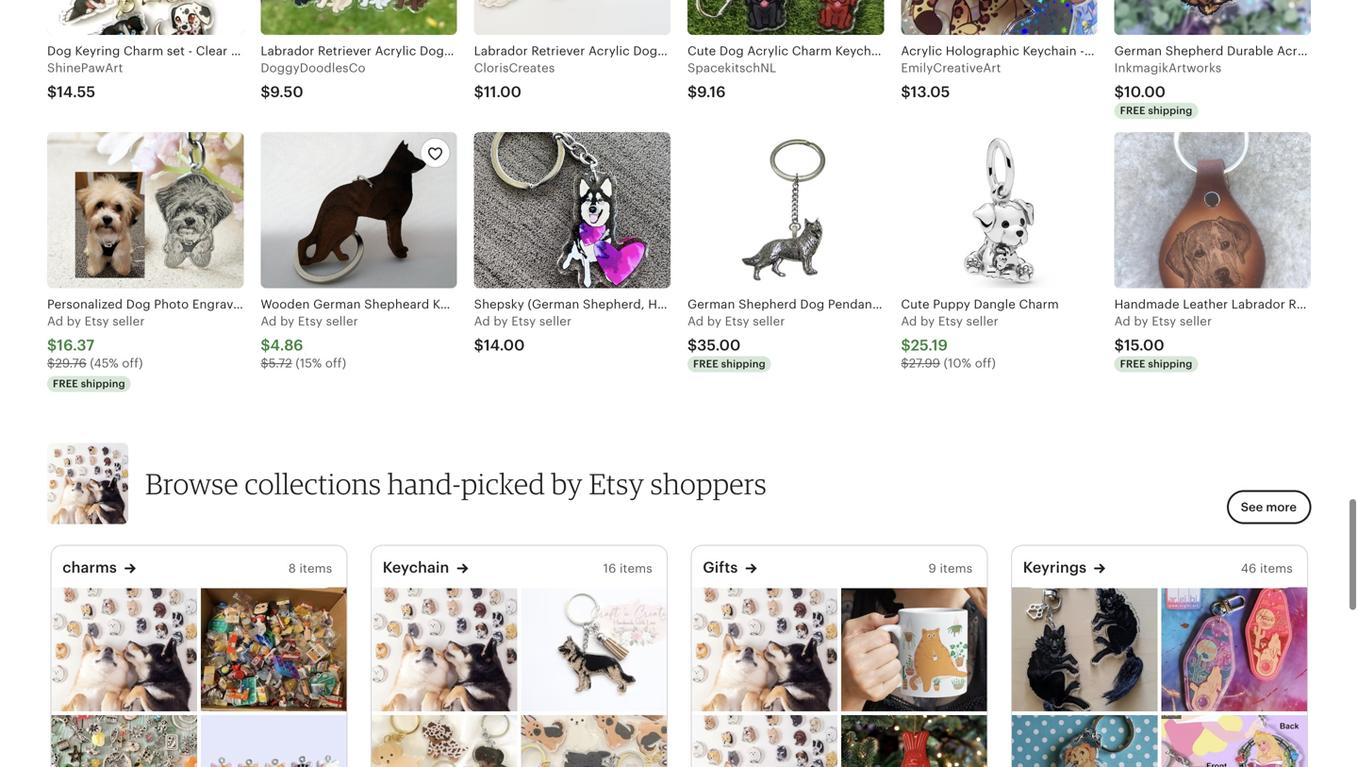Task type: describe. For each thing, give the bounding box(es) containing it.
$ inside acrylic holographic keychain - cute animals! emilycreativeart $ 13.05
[[901, 83, 911, 100]]

keyrings
[[1024, 559, 1087, 576]]

inkmagikartworks $ 10.00 free shipping
[[1115, 61, 1222, 116]]

a d b y etsy seller $ 4.86 $ 5.72 (15% off)
[[261, 314, 358, 370]]

german shepard image
[[521, 588, 667, 712]]

shepsky (german shepherd, husky mix) keychain a d b y etsy seller $ 14.00
[[474, 297, 771, 354]]

29.76
[[55, 356, 87, 370]]

14.00
[[484, 337, 525, 354]]

labrador inside labrador retriever acrylic dog breed keychain doggydoodlesco $ 9.50
[[261, 44, 315, 58]]

golden retriever double-sided acrylic keychain image
[[1012, 715, 1158, 767]]

charm for 9.16
[[792, 44, 832, 58]]

y inside a d b y etsy seller $ 4.86 $ 5.72 (15% off)
[[288, 314, 295, 329]]

free inside 'german shepherd dog pendant keychain a d b y etsy seller $ 35.00 free shipping'
[[694, 358, 719, 370]]

46 items
[[1242, 561, 1294, 576]]

retriever inside labrador retriever acrylic dog breed keychain doggydoodlesco $ 9.50
[[318, 44, 372, 58]]

14.55
[[57, 83, 96, 100]]

y inside shepsky (german shepherd, husky mix) keychain a d b y etsy seller $ 14.00
[[502, 314, 508, 329]]

9.50
[[270, 83, 304, 100]]

d inside 'german shepherd dog pendant keychain a d b y etsy seller $ 35.00 free shipping'
[[696, 314, 704, 329]]

ke
[[1347, 297, 1359, 311]]

acrylic for doggydoodlesco
[[375, 44, 417, 58]]

off) for 16.37
[[122, 356, 143, 370]]

keychain inside labrador retriever acrylic dog breed keychain doggydoodlesco $ 9.50
[[486, 44, 540, 58]]

swedish fish (handmade ornament) image
[[842, 715, 987, 767]]

shipping inside handmade leather labrador retriever ke a d b y etsy seller $ 15.00 free shipping
[[1149, 358, 1193, 370]]

items for charms
[[300, 561, 332, 576]]

dog inside 'german shepherd dog pendant keychain a d b y etsy seller $ 35.00 free shipping'
[[801, 297, 825, 311]]

acrylic inside acrylic holographic keychain - cute animals! emilycreativeart $ 13.05
[[901, 44, 943, 58]]

off) for 4.86
[[325, 356, 346, 370]]

dachshund wiener dog acrylic keychain | cartoon kawaii art puppy breed glitter charm | chibi cute animal lover pet loss memorial gift image
[[372, 715, 517, 767]]

mystery mini scoop large image
[[201, 588, 347, 712]]

dog inside labrador retriever acrylic dog breed keychain doggydoodlesco $ 9.50
[[420, 44, 444, 58]]

leather
[[1184, 297, 1229, 311]]

(10%
[[944, 356, 972, 370]]

labrador retriever acrylic dog breed keychain doggydoodlesco $ 9.50
[[261, 44, 540, 100]]

(15%
[[296, 356, 322, 370]]

seller inside a d b y etsy seller $ 4.86 $ 5.72 (15% off)
[[326, 314, 358, 329]]

46
[[1242, 561, 1257, 576]]

27.99
[[909, 356, 941, 370]]

etsy inside cute puppy dangle charm a d b y etsy seller $ 25.19 $ 27.99 (10% off)
[[939, 314, 963, 329]]

puppy acrylic keychain - small size dog | 2-side dog charms image
[[692, 715, 838, 767]]

$ inside 'german shepherd dog pendant keychain a d b y etsy seller $ 35.00 free shipping'
[[688, 337, 698, 354]]

a inside a d b y etsy seller $ 16.37 $ 29.76 (45% off) free shipping
[[47, 314, 56, 329]]

keychain down 'hand-' at the bottom left
[[383, 559, 449, 576]]

a inside handmade leather labrador retriever ke a d b y etsy seller $ 15.00 free shipping
[[1115, 314, 1124, 329]]

(45%
[[90, 356, 119, 370]]

a inside a d b y etsy seller $ 4.86 $ 5.72 (15% off)
[[261, 314, 269, 329]]

4.86
[[270, 337, 303, 354]]

collections
[[245, 466, 382, 501]]

$ up 5.72
[[261, 337, 270, 354]]

9 items
[[929, 561, 973, 576]]

seller inside a d b y etsy seller $ 16.37 $ 29.76 (45% off) free shipping
[[113, 314, 145, 329]]

charm for y
[[1020, 297, 1060, 311]]

d inside cute puppy dangle charm a d b y etsy seller $ 25.19 $ 27.99 (10% off)
[[910, 314, 918, 329]]

browse collections hand-picked by etsy shoppers
[[145, 466, 767, 501]]

etsy right by
[[589, 466, 645, 501]]

items for keyrings
[[1261, 561, 1294, 576]]

(german
[[528, 297, 580, 311]]

handmade
[[1115, 297, 1180, 311]]

keychains
[[836, 44, 896, 58]]

shipping inside 'german shepherd dog pendant keychain a d b y etsy seller $ 35.00 free shipping'
[[722, 358, 766, 370]]

off) inside cute puppy dangle charm a d b y etsy seller $ 25.19 $ 27.99 (10% off)
[[975, 356, 997, 370]]

8
[[288, 561, 296, 576]]

keychain inside acrylic holographic keychain - cute animals! emilycreativeart $ 13.05
[[1023, 44, 1077, 58]]

11.00
[[484, 83, 522, 100]]

dangle
[[974, 297, 1016, 311]]

shipping inside inkmagikartworks $ 10.00 free shipping
[[1149, 105, 1193, 116]]

acrylic holographic keychain - cute animals! image
[[901, 0, 1098, 35]]

shoppers
[[651, 466, 767, 501]]

cloriscreates
[[474, 61, 555, 75]]

a inside cute puppy dangle charm a d b y etsy seller $ 25.19 $ 27.99 (10% off)
[[901, 314, 910, 329]]

holographic
[[946, 44, 1020, 58]]

$ inside handmade leather labrador retriever ke a d b y etsy seller $ 15.00 free shipping
[[1115, 337, 1125, 354]]

labrador retriever acrylic dog breed keychain image
[[261, 0, 457, 35]]

shepsky (german shepherd, husky mix) keychain image
[[474, 132, 671, 288]]

wooden german shepheard keychain, walnut wood, animal keychain, environmental friendly green materials image
[[261, 132, 457, 288]]

free inside a d b y etsy seller $ 16.37 $ 29.76 (45% off) free shipping
[[53, 378, 78, 390]]

emilycreativeart
[[901, 61, 1002, 75]]

cloriscreates $ 11.00
[[474, 61, 555, 100]]

b inside 'german shepherd dog pendant keychain a d b y etsy seller $ 35.00 free shipping'
[[707, 314, 715, 329]]

a inside 'german shepherd dog pendant keychain a d b y etsy seller $ 35.00 free shipping'
[[688, 314, 696, 329]]

breed
[[448, 44, 483, 58]]

cute dog acrylic charm keychains image
[[688, 0, 885, 35]]

35.00
[[698, 337, 741, 354]]

9.16
[[698, 83, 726, 100]]

shepherd
[[739, 297, 797, 311]]

acrylic for $
[[748, 44, 789, 58]]

etsy inside shepsky (german shepherd, husky mix) keychain a d b y etsy seller $ 14.00
[[512, 314, 536, 329]]

$ left (10%
[[901, 356, 909, 370]]

$ inside shinepawart $ 14.55
[[47, 83, 57, 100]]

d inside a d b y etsy seller $ 16.37 $ 29.76 (45% off) free shipping
[[55, 314, 63, 329]]

cute inside acrylic holographic keychain - cute animals! emilycreativeart $ 13.05
[[1088, 44, 1117, 58]]

cute dog acrylic charm keychains spacekitschnl $ 9.16
[[688, 44, 896, 100]]

$ up 27.99
[[901, 337, 911, 354]]

2pc or 10pc cute cat charm -lucky cat charm -animal charm -little girl charm -kawaii charm -calico cat -meow charm -cat charm- pet charm image
[[201, 715, 347, 767]]

items for keychain
[[620, 561, 653, 576]]

$ left (45%
[[47, 356, 55, 370]]

a d b y etsy seller $ 16.37 $ 29.76 (45% off) free shipping
[[47, 314, 145, 390]]



Task type: vqa. For each thing, say whether or not it's contained in the screenshot.


Task type: locate. For each thing, give the bounding box(es) containing it.
$ down cloriscreates
[[474, 83, 484, 100]]

puppy acrylic keychain - large size dog | 2-side dog charms image for charms
[[51, 588, 197, 712]]

keychain inside 'german shepherd dog pendant keychain a d b y etsy seller $ 35.00 free shipping'
[[881, 297, 935, 311]]

a inside shepsky (german shepherd, husky mix) keychain a d b y etsy seller $ 14.00
[[474, 314, 483, 329]]

charm down the cute dog acrylic charm keychains image
[[792, 44, 832, 58]]

d up 4.86
[[269, 314, 277, 329]]

off) inside a d b y etsy seller $ 4.86 $ 5.72 (15% off)
[[325, 356, 346, 370]]

etsy inside 'german shepherd dog pendant keychain a d b y etsy seller $ 35.00 free shipping'
[[725, 314, 750, 329]]

5 a from the left
[[901, 314, 910, 329]]

0 vertical spatial charm
[[792, 44, 832, 58]]

a
[[47, 314, 56, 329], [261, 314, 269, 329], [474, 314, 483, 329], [688, 314, 696, 329], [901, 314, 910, 329], [1115, 314, 1124, 329]]

labrador up doggydoodlesco
[[261, 44, 315, 58]]

keychain inside shepsky (german shepherd, husky mix) keychain a d b y etsy seller $ 14.00
[[717, 297, 771, 311]]

seller inside handmade leather labrador retriever ke a d b y etsy seller $ 15.00 free shipping
[[1180, 314, 1213, 329]]

$ up 29.76 on the left top of the page
[[47, 337, 57, 354]]

2 acrylic from the left
[[748, 44, 789, 58]]

1 horizontal spatial labrador
[[1232, 297, 1286, 311]]

pendant
[[828, 297, 877, 311]]

$ down animals!
[[1115, 83, 1125, 100]]

german shepherd dog pendant keychain a d b y etsy seller $ 35.00 free shipping
[[688, 297, 935, 370]]

cute for y
[[901, 297, 930, 311]]

10.00
[[1125, 83, 1166, 100]]

1 seller from the left
[[113, 314, 145, 329]]

y up 25.19
[[929, 314, 935, 329]]

german
[[688, 297, 736, 311]]

dog left pendant
[[801, 297, 825, 311]]

1 b from the left
[[67, 314, 75, 329]]

2 b from the left
[[280, 314, 288, 329]]

etsy inside a d b y etsy seller $ 4.86 $ 5.72 (15% off)
[[298, 314, 323, 329]]

b down german
[[707, 314, 715, 329]]

2 puppy acrylic keychain - large size dog | 2-side dog charms image from the left
[[372, 588, 517, 712]]

25.19
[[911, 337, 948, 354]]

13.05
[[911, 83, 951, 100]]

y
[[74, 314, 81, 329], [288, 314, 295, 329], [502, 314, 508, 329], [715, 314, 722, 329], [929, 314, 935, 329], [1142, 314, 1149, 329]]

5 b from the left
[[921, 314, 929, 329]]

16 items
[[604, 561, 653, 576]]

husky
[[649, 297, 685, 311]]

cute
[[688, 44, 717, 58], [1088, 44, 1117, 58], [901, 297, 930, 311]]

off) right (45%
[[122, 356, 143, 370]]

inkmagikartworks
[[1115, 61, 1222, 75]]

b up 16.37
[[67, 314, 75, 329]]

puppy
[[933, 297, 971, 311]]

1 horizontal spatial charm
[[1020, 297, 1060, 311]]

b up 25.19
[[921, 314, 929, 329]]

items
[[300, 561, 332, 576], [620, 561, 653, 576], [940, 561, 973, 576], [1261, 561, 1294, 576]]

free inside handmade leather labrador retriever ke a d b y etsy seller $ 15.00 free shipping
[[1121, 358, 1146, 370]]

1 horizontal spatial puppy acrylic keychain - large size dog | 2-side dog charms image
[[372, 588, 517, 712]]

items right 46
[[1261, 561, 1294, 576]]

y inside cute puppy dangle charm a d b y etsy seller $ 25.19 $ 27.99 (10% off)
[[929, 314, 935, 329]]

4 b from the left
[[707, 314, 715, 329]]

off) right (10%
[[975, 356, 997, 370]]

cute puppy dangle charm image
[[901, 132, 1098, 288]]

y down german
[[715, 314, 722, 329]]

see more
[[1242, 500, 1298, 514]]

2 horizontal spatial off)
[[975, 356, 997, 370]]

keychain up 25.19
[[881, 297, 935, 311]]

16
[[604, 561, 617, 576]]

dog left breed at the top left
[[420, 44, 444, 58]]

acrylic inside labrador retriever acrylic dog breed keychain doggydoodlesco $ 9.50
[[375, 44, 417, 58]]

wolf soft tail acrylic keychain image
[[1012, 588, 1158, 712]]

d up 25.19
[[910, 314, 918, 329]]

etsy down shepsky on the left
[[512, 314, 536, 329]]

shipping inside a d b y etsy seller $ 16.37 $ 29.76 (45% off) free shipping
[[81, 378, 125, 390]]

free down '35.00'
[[694, 358, 719, 370]]

keychain
[[486, 44, 540, 58], [1023, 44, 1077, 58], [717, 297, 771, 311], [881, 297, 935, 311], [383, 559, 449, 576]]

4 seller from the left
[[753, 314, 786, 329]]

german shepherd dog pendant keychain image
[[688, 132, 885, 288]]

0 horizontal spatial retriever
[[318, 44, 372, 58]]

6 b from the left
[[1135, 314, 1143, 329]]

cute inside cute puppy dangle charm a d b y etsy seller $ 25.19 $ 27.99 (10% off)
[[901, 297, 930, 311]]

1 a from the left
[[47, 314, 56, 329]]

etsy
[[85, 314, 109, 329], [298, 314, 323, 329], [512, 314, 536, 329], [725, 314, 750, 329], [939, 314, 963, 329], [1152, 314, 1177, 329], [589, 466, 645, 501]]

1 horizontal spatial off)
[[325, 356, 346, 370]]

acrylic inside cute dog acrylic charm keychains spacekitschnl $ 9.16
[[748, 44, 789, 58]]

a down handmade
[[1115, 314, 1124, 329]]

puppy acrylic keychain - large size dog | 2-side dog charms image for gifts
[[692, 588, 838, 712]]

keychain up cloriscreates
[[486, 44, 540, 58]]

b down shepsky on the left
[[494, 314, 502, 329]]

$ down handmade
[[1115, 337, 1125, 354]]

8 items
[[288, 561, 332, 576]]

dog
[[420, 44, 444, 58], [720, 44, 744, 58], [801, 297, 825, 311]]

labrador
[[261, 44, 315, 58], [1232, 297, 1286, 311]]

$ left (15%
[[261, 356, 269, 370]]

b inside a d b y etsy seller $ 4.86 $ 5.72 (15% off)
[[280, 314, 288, 329]]

seller
[[113, 314, 145, 329], [326, 314, 358, 329], [540, 314, 572, 329], [753, 314, 786, 329], [967, 314, 999, 329], [1180, 314, 1213, 329]]

a down shepsky on the left
[[474, 314, 483, 329]]

shinepawart
[[47, 61, 123, 75]]

puppy acrylic keychain - large size dog | 2-side dog charms image
[[51, 588, 197, 712], [372, 588, 517, 712], [692, 588, 838, 712]]

charm inside cute dog acrylic charm keychains spacekitschnl $ 9.16
[[792, 44, 832, 58]]

3 items from the left
[[940, 561, 973, 576]]

more
[[1267, 500, 1298, 514]]

y inside handmade leather labrador retriever ke a d b y etsy seller $ 15.00 free shipping
[[1142, 314, 1149, 329]]

3 a from the left
[[474, 314, 483, 329]]

0 horizontal spatial acrylic
[[375, 44, 417, 58]]

keychain left -
[[1023, 44, 1077, 58]]

4 items from the left
[[1261, 561, 1294, 576]]

a up 27.99
[[901, 314, 910, 329]]

3 d from the left
[[483, 314, 491, 329]]

2 seller from the left
[[326, 314, 358, 329]]

charm
[[792, 44, 832, 58], [1020, 297, 1060, 311]]

1 horizontal spatial cute
[[901, 297, 930, 311]]

y down handmade
[[1142, 314, 1149, 329]]

2 horizontal spatial dog
[[801, 297, 825, 311]]

$ down "emilycreativeart"
[[901, 83, 911, 100]]

shipping down (45%
[[81, 378, 125, 390]]

b inside a d b y etsy seller $ 16.37 $ 29.76 (45% off) free shipping
[[67, 314, 75, 329]]

1 vertical spatial retriever
[[1289, 297, 1343, 311]]

german shepherd durable acrylic keychain w/stainless steel ring image
[[1115, 0, 1312, 35]]

etsy inside handmade leather labrador retriever ke a d b y etsy seller $ 15.00 free shipping
[[1152, 314, 1177, 329]]

3 off) from the left
[[975, 356, 997, 370]]

charm confetti scoop • lucky dip • casting & divination charms • witches brew image
[[51, 715, 197, 767]]

y inside a d b y etsy seller $ 16.37 $ 29.76 (45% off) free shipping
[[74, 314, 81, 329]]

off) right (15%
[[325, 356, 346, 370]]

shipping down '35.00'
[[722, 358, 766, 370]]

dog up spacekitschnl
[[720, 44, 744, 58]]

gifts
[[703, 559, 738, 576]]

free inside inkmagikartworks $ 10.00 free shipping
[[1121, 105, 1146, 116]]

3 b from the left
[[494, 314, 502, 329]]

dog keyring charm set - clear double sided acrylic keyring charms with epoxy coating and golden heart keyring image
[[47, 0, 244, 35]]

personalized dog photo engraved keychain, customized cat picture keyring, gift for pet lover, pet loss sympathy gift, pet memorial image
[[47, 132, 244, 288]]

cute for 9.16
[[688, 44, 717, 58]]

1 off) from the left
[[122, 356, 143, 370]]

$ inside cloriscreates $ 11.00
[[474, 83, 484, 100]]

charm right dangle
[[1020, 297, 1060, 311]]

d inside shepsky (german shepherd, husky mix) keychain a d b y etsy seller $ 14.00
[[483, 314, 491, 329]]

4 a from the left
[[688, 314, 696, 329]]

$ inside inkmagikartworks $ 10.00 free shipping
[[1115, 83, 1125, 100]]

$ down shepsky on the left
[[474, 337, 484, 354]]

seller inside shepsky (german shepherd, husky mix) keychain a d b y etsy seller $ 14.00
[[540, 314, 572, 329]]

cute right -
[[1088, 44, 1117, 58]]

retriever inside handmade leather labrador retriever ke a d b y etsy seller $ 15.00 free shipping
[[1289, 297, 1343, 311]]

shipping down 10.00
[[1149, 105, 1193, 116]]

b inside handmade leather labrador retriever ke a d b y etsy seller $ 15.00 free shipping
[[1135, 314, 1143, 329]]

1 acrylic from the left
[[375, 44, 417, 58]]

1 vertical spatial charm
[[1020, 297, 1060, 311]]

y down shepsky on the left
[[502, 314, 508, 329]]

0 horizontal spatial cute
[[688, 44, 717, 58]]

2 horizontal spatial puppy acrylic keychain - large size dog | 2-side dog charms image
[[692, 588, 838, 712]]

cute left puppy
[[901, 297, 930, 311]]

3 y from the left
[[502, 314, 508, 329]]

b inside shepsky (german shepherd, husky mix) keychain a d b y etsy seller $ 14.00
[[494, 314, 502, 329]]

1 horizontal spatial dog
[[720, 44, 744, 58]]

15.00
[[1125, 337, 1165, 354]]

free down 15.00
[[1121, 358, 1146, 370]]

retriever
[[318, 44, 372, 58], [1289, 297, 1343, 311]]

1 puppy acrylic keychain - large size dog | 2-side dog charms image from the left
[[51, 588, 197, 712]]

$ down shinepawart
[[47, 83, 57, 100]]

see
[[1242, 500, 1264, 514]]

puppy acrylic keychain - large size dog | 2-side dog charms image for keychain
[[372, 588, 517, 712]]

etsy up '35.00'
[[725, 314, 750, 329]]

acrylic down the cute dog acrylic charm keychains image
[[748, 44, 789, 58]]

b down handmade
[[1135, 314, 1143, 329]]

picked
[[461, 466, 546, 501]]

0 vertical spatial retriever
[[318, 44, 372, 58]]

y up 4.86
[[288, 314, 295, 329]]

doggydoodlesco
[[261, 61, 366, 75]]

acrylic up "emilycreativeart"
[[901, 44, 943, 58]]

3 puppy acrylic keychain - large size dog | 2-side dog charms image from the left
[[692, 588, 838, 712]]

5 seller from the left
[[967, 314, 999, 329]]

shipping down 15.00
[[1149, 358, 1193, 370]]

seller inside cute puppy dangle charm a d b y etsy seller $ 25.19 $ 27.99 (10% off)
[[967, 314, 999, 329]]

d down shepsky on the left
[[483, 314, 491, 329]]

mix)
[[688, 297, 713, 311]]

2 y from the left
[[288, 314, 295, 329]]

a up 5.72
[[261, 314, 269, 329]]

retriever left ke at right
[[1289, 297, 1343, 311]]

y up 16.37
[[74, 314, 81, 329]]

d down handmade
[[1123, 314, 1131, 329]]

5.72
[[269, 356, 292, 370]]

free
[[1121, 105, 1146, 116], [694, 358, 719, 370], [1121, 358, 1146, 370], [53, 378, 78, 390]]

hand-
[[388, 466, 461, 501]]

acrylic
[[375, 44, 417, 58], [748, 44, 789, 58], [901, 44, 943, 58]]

etsy up 4.86
[[298, 314, 323, 329]]

$ inside shepsky (german shepherd, husky mix) keychain a d b y etsy seller $ 14.00
[[474, 337, 484, 354]]

$ down doggydoodlesco
[[261, 83, 270, 100]]

1 items from the left
[[300, 561, 332, 576]]

6 seller from the left
[[1180, 314, 1213, 329]]

b up 4.86
[[280, 314, 288, 329]]

seller inside 'german shepherd dog pendant keychain a d b y etsy seller $ 35.00 free shipping'
[[753, 314, 786, 329]]

d inside a d b y etsy seller $ 4.86 $ 5.72 (15% off)
[[269, 314, 277, 329]]

labrador retriever acrylic dog breed keychain | cartoon kawaii art puppy glitter charm | chibi cute animal lover pet loss memorial gift image
[[474, 0, 671, 35]]

puppy acrylic keychain - large size dog | 2-side dog charms image up puppy acrylic keychain - small size dog | 2-side dog charms image
[[692, 588, 838, 712]]

off)
[[122, 356, 143, 370], [325, 356, 346, 370], [975, 356, 997, 370]]

cute up spacekitschnl
[[688, 44, 717, 58]]

$ inside cute dog acrylic charm keychains spacekitschnl $ 9.16
[[688, 83, 698, 100]]

acrylic down the labrador retriever acrylic dog breed keychain image
[[375, 44, 417, 58]]

d up 16.37
[[55, 314, 63, 329]]

cute inside cute dog acrylic charm keychains spacekitschnl $ 9.16
[[688, 44, 717, 58]]

shinepawart $ 14.55
[[47, 61, 123, 100]]

dog inside cute dog acrylic charm keychains spacekitschnl $ 9.16
[[720, 44, 744, 58]]

$ down mix)
[[688, 337, 698, 354]]

by
[[552, 466, 583, 501]]

0 horizontal spatial puppy acrylic keychain - large size dog | 2-side dog charms image
[[51, 588, 197, 712]]

d
[[55, 314, 63, 329], [269, 314, 277, 329], [483, 314, 491, 329], [696, 314, 704, 329], [910, 314, 918, 329], [1123, 314, 1131, 329]]

y inside 'german shepherd dog pendant keychain a d b y etsy seller $ 35.00 free shipping'
[[715, 314, 722, 329]]

0 horizontal spatial off)
[[122, 356, 143, 370]]

shepsky
[[474, 297, 525, 311]]

1 vertical spatial labrador
[[1232, 297, 1286, 311]]

handmade leather labrador retriever ke a d b y etsy seller $ 15.00 free shipping
[[1115, 297, 1359, 370]]

6 a from the left
[[1115, 314, 1124, 329]]

d down mix)
[[696, 314, 704, 329]]

howl inn wolf retro hotel keychain image
[[1162, 588, 1308, 712]]

6 d from the left
[[1123, 314, 1131, 329]]

charms
[[63, 559, 117, 576]]

see more link
[[1227, 490, 1312, 524]]

2 items from the left
[[620, 561, 653, 576]]

$ down spacekitschnl
[[688, 83, 698, 100]]

browse
[[145, 466, 239, 501]]

b
[[67, 314, 75, 329], [280, 314, 288, 329], [494, 314, 502, 329], [707, 314, 715, 329], [921, 314, 929, 329], [1135, 314, 1143, 329]]

2 d from the left
[[269, 314, 277, 329]]

etsy up 16.37
[[85, 314, 109, 329]]

0 vertical spatial labrador
[[261, 44, 315, 58]]

cute puppy dangle charm a d b y etsy seller $ 25.19 $ 27.99 (10% off)
[[901, 297, 1060, 370]]

16.37
[[57, 337, 95, 354]]

2 horizontal spatial acrylic
[[901, 44, 943, 58]]

sleeping beauty, aurora disney - double sided keychain (7 cm), accessory, disney princess image
[[1162, 715, 1308, 767]]

$
[[47, 83, 57, 100], [261, 83, 270, 100], [474, 83, 484, 100], [688, 83, 698, 100], [901, 83, 911, 100], [1115, 83, 1125, 100], [47, 337, 57, 354], [261, 337, 270, 354], [474, 337, 484, 354], [688, 337, 698, 354], [901, 337, 911, 354], [1115, 337, 1125, 354], [47, 356, 55, 370], [261, 356, 269, 370], [901, 356, 909, 370]]

2 off) from the left
[[325, 356, 346, 370]]

acrylic holographic keychain - cute animals! emilycreativeart $ 13.05
[[901, 44, 1172, 100]]

4 y from the left
[[715, 314, 722, 329]]

0 horizontal spatial labrador
[[261, 44, 315, 58]]

free down 10.00
[[1121, 105, 1146, 116]]

a up 29.76 on the left top of the page
[[47, 314, 56, 329]]

d inside handmade leather labrador retriever ke a d b y etsy seller $ 15.00 free shipping
[[1123, 314, 1131, 329]]

1 d from the left
[[55, 314, 63, 329]]

etsy down handmade
[[1152, 314, 1177, 329]]

items for gifts
[[940, 561, 973, 576]]

1 horizontal spatial acrylic
[[748, 44, 789, 58]]

german shepherd acrylic dog breed keychain | cartoon kawaii art puppy glitter charm | chibi cute animal lover pet loss memorial gift image
[[521, 715, 667, 767]]

4 d from the left
[[696, 314, 704, 329]]

keychain right mix)
[[717, 297, 771, 311]]

a down mix)
[[688, 314, 696, 329]]

5 y from the left
[[929, 314, 935, 329]]

shepherd,
[[583, 297, 645, 311]]

3 seller from the left
[[540, 314, 572, 329]]

handmade leather labrador retriever key fob image
[[1115, 132, 1312, 288]]

puppy acrylic keychain - large size dog | 2-side dog charms image up the 'dachshund wiener dog acrylic keychain | cartoon kawaii art puppy breed glitter charm | chibi cute animal lover pet loss memorial gift' image
[[372, 588, 517, 712]]

3 acrylic from the left
[[901, 44, 943, 58]]

animals!
[[1120, 44, 1172, 58]]

items right 9
[[940, 561, 973, 576]]

puppy acrylic keychain - large size dog | 2-side dog charms image down the charms
[[51, 588, 197, 712]]

labrador right leather
[[1232, 297, 1286, 311]]

retriever up doggydoodlesco
[[318, 44, 372, 58]]

1 y from the left
[[74, 314, 81, 329]]

off) inside a d b y etsy seller $ 16.37 $ 29.76 (45% off) free shipping
[[122, 356, 143, 370]]

labrador inside handmade leather labrador retriever ke a d b y etsy seller $ 15.00 free shipping
[[1232, 297, 1286, 311]]

2 horizontal spatial cute
[[1088, 44, 1117, 58]]

shipping
[[1149, 105, 1193, 116], [722, 358, 766, 370], [1149, 358, 1193, 370], [81, 378, 125, 390]]

5 d from the left
[[910, 314, 918, 329]]

2 a from the left
[[261, 314, 269, 329]]

0 horizontal spatial dog
[[420, 44, 444, 58]]

6 y from the left
[[1142, 314, 1149, 329]]

cute orange cat with plants coffee mug | funny mug for cat mom | plants and flowers lovely cup | fat ginger cat gift image
[[842, 588, 987, 712]]

$ inside labrador retriever acrylic dog breed keychain doggydoodlesco $ 9.50
[[261, 83, 270, 100]]

items right 8
[[300, 561, 332, 576]]

spacekitschnl
[[688, 61, 777, 75]]

etsy inside a d b y etsy seller $ 16.37 $ 29.76 (45% off) free shipping
[[85, 314, 109, 329]]

1 horizontal spatial retriever
[[1289, 297, 1343, 311]]

free down 29.76 on the left top of the page
[[53, 378, 78, 390]]

-
[[1081, 44, 1085, 58]]

etsy down puppy
[[939, 314, 963, 329]]

items right 16
[[620, 561, 653, 576]]

b inside cute puppy dangle charm a d b y etsy seller $ 25.19 $ 27.99 (10% off)
[[921, 314, 929, 329]]

9
[[929, 561, 937, 576]]

charm inside cute puppy dangle charm a d b y etsy seller $ 25.19 $ 27.99 (10% off)
[[1020, 297, 1060, 311]]

0 horizontal spatial charm
[[792, 44, 832, 58]]



